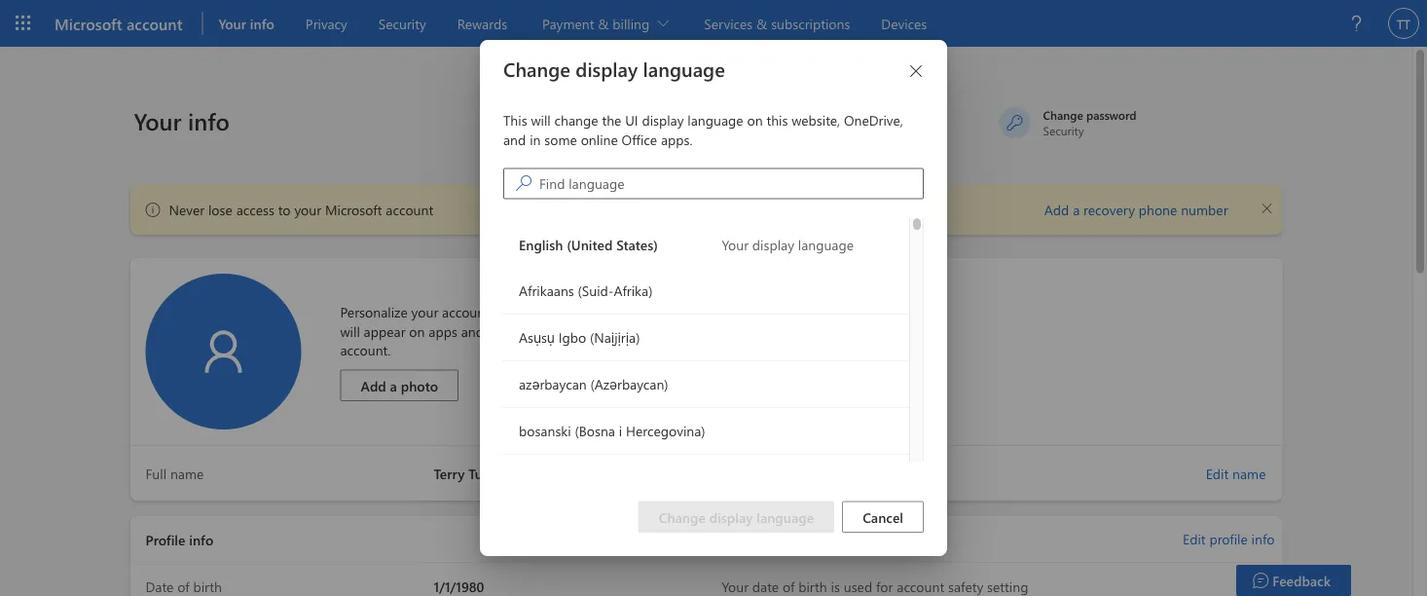 Task type: describe. For each thing, give the bounding box(es) containing it.
devices
[[882, 14, 928, 32]]

edit name button
[[1198, 454, 1275, 493]]

1 horizontal spatial microsoft
[[325, 201, 382, 219]]

feedback button
[[1237, 565, 1352, 596]]

a for photo
[[390, 376, 397, 394]]

 button
[[1252, 192, 1283, 224]]

list of languages element
[[504, 219, 924, 596]]

change password security
[[1044, 107, 1137, 138]]

Find language field
[[540, 170, 923, 197]]

microsoft inside banner
[[55, 13, 122, 34]]

on inside the personalize your account with a photo. your profile photo will appear on apps and devices that use your microsoft account.
[[409, 322, 425, 340]]

date of birth
[[146, 577, 222, 595]]

password
[[1087, 107, 1137, 122]]

(naịjịrịa)
[[590, 328, 640, 346]]

this will change the ui display language on this website, onedrive, and in some online office apps.
[[504, 111, 904, 148]]

edit name
[[1207, 464, 1267, 482]]

phone
[[1139, 201, 1178, 219]]

edit for edit name
[[1207, 464, 1229, 482]]

(suid-
[[578, 281, 614, 299]]

display inside 'this will change the ui display language on this website, onedrive, and in some online office apps.'
[[642, 111, 684, 129]]

list item inside 'list of languages' "element"
[[504, 454, 910, 501]]

 button
[[901, 56, 932, 87]]

microsoft inside the personalize your account with a photo. your profile photo will appear on apps and devices that use your microsoft account.
[[618, 322, 675, 340]]

used
[[844, 577, 873, 595]]

this
[[504, 111, 527, 129]]

1 vertical spatial your info
[[134, 105, 230, 136]]

microsoft account link
[[47, 0, 202, 47]]

safety
[[949, 577, 984, 595]]


[[1263, 203, 1272, 213]]

full
[[146, 464, 167, 482]]

microsoft account
[[55, 13, 183, 34]]

on inside 'this will change the ui display language on this website, onedrive, and in some online office apps.'
[[747, 111, 763, 129]]

will inside 'this will change the ui display language on this website, onedrive, and in some online office apps.'
[[531, 111, 551, 129]]

your inside 'list of languages' "element"
[[722, 235, 749, 253]]

azərbaycan
[[519, 375, 587, 393]]

profile inside button
[[1210, 530, 1248, 548]]

2 vertical spatial your
[[588, 322, 615, 340]]

2 birth from the left
[[799, 577, 828, 595]]

add a recovery phone number link
[[1045, 200, 1229, 219]]

language inside 'list of languages' "element"
[[798, 235, 854, 253]]

1 of from the left
[[177, 577, 189, 595]]

add for add a recovery phone number
[[1045, 201, 1070, 219]]

profile
[[146, 530, 185, 548]]

asụsụ
[[519, 328, 555, 346]]


[[203, 331, 244, 372]]

date
[[753, 577, 779, 595]]

add a photo
[[361, 376, 438, 394]]

change inside the change password security
[[1044, 107, 1084, 122]]

account.
[[340, 341, 391, 359]]

photo.
[[533, 303, 573, 321]]

this
[[767, 111, 788, 129]]

change display language document
[[0, 0, 1428, 596]]

edit profile info button
[[1183, 529, 1275, 549]]

and inside 'this will change the ui display language on this website, onedrive, and in some online office apps.'
[[504, 130, 526, 148]]

in
[[530, 130, 541, 148]]

a for recovery
[[1073, 201, 1080, 219]]

terry turtle
[[434, 464, 504, 482]]

add a photo button
[[340, 369, 459, 401]]

appear
[[364, 322, 406, 340]]

access
[[236, 201, 275, 219]]

bosanski
[[519, 421, 571, 439]]

your date of birth is used for account safety setting
[[722, 577, 1029, 595]]


[[909, 63, 924, 79]]

apps
[[429, 322, 458, 340]]

office
[[622, 130, 658, 148]]

your info link
[[211, 0, 282, 47]]

rewards
[[457, 14, 508, 32]]

for
[[877, 577, 894, 595]]

display inside 'list of languages' "element"
[[753, 235, 795, 253]]

0 vertical spatial change
[[504, 56, 571, 82]]

 never lose access to your microsoft account
[[146, 201, 434, 219]]

devices link
[[874, 0, 935, 47]]

will inside the personalize your account with a photo. your profile photo will appear on apps and devices that use your microsoft account.
[[340, 322, 360, 340]]

that
[[536, 322, 560, 340]]

(united
[[567, 235, 613, 253]]

ui
[[625, 111, 638, 129]]

turtle
[[469, 464, 504, 482]]

(azərbaycan)
[[591, 375, 669, 393]]

change
[[555, 111, 599, 129]]

website,
[[792, 111, 841, 129]]

language inside 'this will change the ui display language on this website, onedrive, and in some online office apps.'
[[688, 111, 744, 129]]

services & subscriptions link
[[697, 0, 858, 47]]

azərbaycan (azərbaycan)
[[519, 375, 669, 393]]

setting
[[988, 577, 1029, 595]]



Task type: vqa. For each thing, say whether or not it's contained in the screenshot.
Use
yes



Task type: locate. For each thing, give the bounding box(es) containing it.
info inside your info link
[[250, 14, 274, 32]]

1 vertical spatial edit
[[1183, 530, 1206, 548]]

your down afrikaans (suid-afrika)
[[576, 303, 603, 321]]

0 vertical spatial profile
[[607, 303, 645, 321]]

info right profile
[[189, 530, 214, 548]]

full name
[[146, 464, 204, 482]]

add inside button
[[361, 376, 386, 394]]

change display language
[[504, 56, 725, 82], [659, 508, 814, 526]]

is
[[831, 577, 840, 595]]

(bosna
[[575, 421, 616, 439]]

and
[[504, 130, 526, 148], [461, 322, 484, 340]]

lose
[[208, 201, 233, 219]]

&
[[757, 14, 768, 32]]

0 horizontal spatial a
[[390, 376, 397, 394]]

your info
[[219, 14, 274, 32], [134, 105, 230, 136]]

add
[[1045, 201, 1070, 219], [361, 376, 386, 394]]

apps.
[[661, 130, 693, 148]]

edit up edit profile info
[[1207, 464, 1229, 482]]

photo down apps
[[401, 376, 438, 394]]

some
[[545, 130, 577, 148]]

add for add a photo
[[361, 376, 386, 394]]

change inside button
[[659, 508, 706, 526]]

change left password
[[1044, 107, 1084, 122]]

personalize your account with a photo. your profile photo will appear on apps and devices that use your microsoft account.
[[340, 303, 685, 359]]

1 vertical spatial on
[[409, 322, 425, 340]]

2 horizontal spatial microsoft
[[618, 322, 675, 340]]

i
[[619, 421, 623, 439]]

cancel
[[863, 508, 904, 526]]

0 horizontal spatial security
[[379, 14, 426, 32]]

1 horizontal spatial change
[[659, 508, 706, 526]]

0 horizontal spatial photo
[[401, 376, 438, 394]]

1 horizontal spatial birth
[[799, 577, 828, 595]]

add left recovery
[[1045, 201, 1070, 219]]

with
[[494, 303, 519, 321]]

change display language button
[[639, 501, 835, 533]]

2 horizontal spatial a
[[1073, 201, 1080, 219]]

1/1/1980
[[434, 577, 484, 595]]

hercegovina)
[[626, 421, 706, 439]]

english (united states)
[[519, 235, 658, 253]]

0 vertical spatial a
[[1073, 201, 1080, 219]]

a inside button
[[390, 376, 397, 394]]

your info left the privacy
[[219, 14, 274, 32]]

1 horizontal spatial security
[[1044, 122, 1084, 138]]

and right apps
[[461, 322, 484, 340]]

info left the privacy
[[250, 14, 274, 32]]

subscriptions
[[772, 14, 851, 32]]

0 vertical spatial and
[[504, 130, 526, 148]]

display inside change display language button
[[710, 508, 753, 526]]

and inside the personalize your account with a photo. your profile photo will appear on apps and devices that use your microsoft account.
[[461, 322, 484, 340]]

afrikaans
[[519, 281, 574, 299]]

profile down 'edit name' button
[[1210, 530, 1248, 548]]

your display language
[[722, 235, 854, 253]]

security right the privacy
[[379, 14, 426, 32]]

devices
[[488, 322, 532, 340]]

your info up never
[[134, 105, 230, 136]]

info inside edit profile info button
[[1252, 530, 1275, 548]]

2 name from the left
[[170, 464, 204, 482]]

your inside "contextual menu" menu bar
[[219, 14, 246, 32]]

english
[[519, 235, 563, 253]]

name inside button
[[1233, 464, 1267, 482]]

security inside the change password security
[[1044, 122, 1084, 138]]

0 vertical spatial add
[[1045, 201, 1070, 219]]

of
[[177, 577, 189, 595], [783, 577, 795, 595]]

0 horizontal spatial change
[[504, 56, 571, 82]]

rewards link
[[450, 0, 515, 47]]

2 horizontal spatial change
[[1044, 107, 1084, 122]]

security link
[[371, 0, 434, 47]]

privacy link
[[298, 0, 355, 47]]

1 horizontal spatial of
[[783, 577, 795, 595]]

bosanski (bosna i hercegovina)
[[519, 421, 706, 439]]

a left recovery
[[1073, 201, 1080, 219]]

states)
[[617, 235, 658, 253]]

language
[[643, 56, 725, 82], [688, 111, 744, 129], [798, 235, 854, 253], [757, 508, 814, 526]]

1 vertical spatial your
[[412, 303, 439, 321]]

account inside banner
[[127, 13, 183, 34]]

profile down 'afrika)' on the left of page
[[607, 303, 645, 321]]

0 vertical spatial your info
[[219, 14, 274, 32]]

1 vertical spatial microsoft
[[325, 201, 382, 219]]

photo down 'afrika)' on the left of page
[[649, 303, 685, 321]]

1 name from the left
[[1233, 464, 1267, 482]]

change display language up date
[[659, 508, 814, 526]]

1 horizontal spatial add
[[1045, 201, 1070, 219]]

0 horizontal spatial on
[[409, 322, 425, 340]]

display up date
[[710, 508, 753, 526]]

never
[[169, 201, 205, 219]]

1 vertical spatial change
[[1044, 107, 1084, 122]]

will up account.
[[340, 322, 360, 340]]

0 vertical spatial microsoft
[[55, 13, 122, 34]]

2 vertical spatial microsoft
[[618, 322, 675, 340]]

photo inside button
[[401, 376, 438, 394]]

date
[[146, 577, 174, 595]]

0 horizontal spatial name
[[170, 464, 204, 482]]

display down 'find language' field
[[753, 235, 795, 253]]

on
[[747, 111, 763, 129], [409, 322, 425, 340]]

1 vertical spatial and
[[461, 322, 484, 340]]

microsoft
[[55, 13, 122, 34], [325, 201, 382, 219], [618, 322, 675, 340]]

info up "lose"
[[188, 105, 230, 136]]

1 horizontal spatial name
[[1233, 464, 1267, 482]]

language inside change display language button
[[757, 508, 814, 526]]

1 horizontal spatial photo
[[649, 303, 685, 321]]

photo inside the personalize your account with a photo. your profile photo will appear on apps and devices that use your microsoft account.
[[649, 303, 685, 321]]

personalize
[[340, 303, 408, 321]]

change display language up the
[[504, 56, 725, 82]]

feedback
[[1273, 571, 1331, 589]]

1 horizontal spatial will
[[531, 111, 551, 129]]

0 vertical spatial security
[[379, 14, 426, 32]]

name for edit name
[[1233, 464, 1267, 482]]

your up ''
[[134, 105, 182, 136]]

will up in
[[531, 111, 551, 129]]

1 horizontal spatial on
[[747, 111, 763, 129]]

security left password
[[1044, 122, 1084, 138]]

0 horizontal spatial add
[[361, 376, 386, 394]]

asụsụ igbo (naịjịrịa)
[[519, 328, 640, 346]]

a inside the personalize your account with a photo. your profile photo will appear on apps and devices that use your microsoft account.
[[523, 303, 530, 321]]

1 vertical spatial will
[[340, 322, 360, 340]]

add down account.
[[361, 376, 386, 394]]

0 horizontal spatial of
[[177, 577, 189, 595]]

privacy
[[306, 14, 347, 32]]

0 horizontal spatial birth
[[193, 577, 222, 595]]

1 vertical spatial profile
[[1210, 530, 1248, 548]]

birth
[[193, 577, 222, 595], [799, 577, 828, 595]]

on left apps
[[409, 322, 425, 340]]

afrika)
[[614, 281, 653, 299]]

account inside the personalize your account with a photo. your profile photo will appear on apps and devices that use your microsoft account.
[[442, 303, 490, 321]]

change display language inside change display language button
[[659, 508, 814, 526]]

your down 'find language' field
[[722, 235, 749, 253]]

your right to
[[295, 201, 322, 219]]

photo
[[649, 303, 685, 321], [401, 376, 438, 394]]

terry
[[434, 464, 465, 482]]

name right full
[[170, 464, 204, 482]]

0 vertical spatial on
[[747, 111, 763, 129]]

onedrive,
[[844, 111, 904, 129]]

name for full name
[[170, 464, 204, 482]]

profile info
[[146, 530, 214, 548]]

1 birth from the left
[[193, 577, 222, 595]]

1 horizontal spatial your
[[412, 303, 439, 321]]

0 horizontal spatial microsoft
[[55, 13, 122, 34]]

display up apps.
[[642, 111, 684, 129]]

your left the privacy
[[219, 14, 246, 32]]

1 vertical spatial security
[[1044, 122, 1084, 138]]

use
[[563, 322, 584, 340]]

0 horizontal spatial will
[[340, 322, 360, 340]]

will
[[531, 111, 551, 129], [340, 322, 360, 340]]

1 horizontal spatial and
[[504, 130, 526, 148]]

profile inside the personalize your account with a photo. your profile photo will appear on apps and devices that use your microsoft account.
[[607, 303, 645, 321]]

0 horizontal spatial and
[[461, 322, 484, 340]]

your up apps
[[412, 303, 439, 321]]

recovery
[[1084, 201, 1136, 219]]

your
[[295, 201, 322, 219], [412, 303, 439, 321], [588, 322, 615, 340]]

info
[[250, 14, 274, 32], [188, 105, 230, 136], [1252, 530, 1275, 548], [189, 530, 214, 548]]

0 vertical spatial your
[[295, 201, 322, 219]]

1 vertical spatial photo
[[401, 376, 438, 394]]

0 horizontal spatial your
[[295, 201, 322, 219]]

online
[[581, 130, 618, 148]]

1 vertical spatial change display language
[[659, 508, 814, 526]]

number
[[1182, 201, 1229, 219]]

name up edit profile info
[[1233, 464, 1267, 482]]

edit
[[1207, 464, 1229, 482], [1183, 530, 1206, 548]]

0 vertical spatial edit
[[1207, 464, 1229, 482]]

account
[[127, 13, 183, 34], [386, 201, 434, 219], [442, 303, 490, 321], [897, 577, 945, 595]]

0 horizontal spatial profile
[[607, 303, 645, 321]]

your left date
[[722, 577, 749, 595]]

display up the
[[576, 56, 638, 82]]

your info inside "contextual menu" menu bar
[[219, 14, 274, 32]]

0 vertical spatial will
[[531, 111, 551, 129]]

2 vertical spatial change
[[659, 508, 706, 526]]

afrikaans (suid-afrika)
[[519, 281, 653, 299]]

change down the hercegovina)
[[659, 508, 706, 526]]

birth right date
[[193, 577, 222, 595]]

1 vertical spatial add
[[361, 376, 386, 394]]

on left 'this'
[[747, 111, 763, 129]]

change display language dialog
[[0, 0, 1428, 596]]

microsoft account banner
[[0, 0, 1428, 47]]

to
[[278, 201, 291, 219]]

edit profile info
[[1183, 530, 1275, 548]]

0 vertical spatial photo
[[649, 303, 685, 321]]

the
[[602, 111, 622, 129]]

0 vertical spatial change display language
[[504, 56, 725, 82]]

services & subscriptions
[[704, 14, 851, 32]]

igbo
[[559, 328, 587, 346]]

services
[[704, 14, 753, 32]]

1 horizontal spatial profile
[[1210, 530, 1248, 548]]

profile
[[607, 303, 645, 321], [1210, 530, 1248, 548]]

cancel button
[[843, 501, 924, 533]]

birth left is
[[799, 577, 828, 595]]

and down this on the left top of the page
[[504, 130, 526, 148]]

2 of from the left
[[783, 577, 795, 595]]

2 vertical spatial a
[[390, 376, 397, 394]]

a down account.
[[390, 376, 397, 394]]


[[146, 202, 161, 218]]

1 vertical spatial a
[[523, 303, 530, 321]]

your inside the personalize your account with a photo. your profile photo will appear on apps and devices that use your microsoft account.
[[576, 303, 603, 321]]

a
[[1073, 201, 1080, 219], [523, 303, 530, 321], [390, 376, 397, 394]]

security
[[379, 14, 426, 32], [1044, 122, 1084, 138]]

edit down 'edit name' button
[[1183, 530, 1206, 548]]

info up feedback button
[[1252, 530, 1275, 548]]

your right the use
[[588, 322, 615, 340]]

change up this on the left top of the page
[[504, 56, 571, 82]]

security inside "contextual menu" menu bar
[[379, 14, 426, 32]]

a right with
[[523, 303, 530, 321]]

list item
[[504, 454, 910, 501]]

contextual menu menu bar
[[211, 0, 1334, 47]]

add a recovery phone number
[[1045, 201, 1229, 219]]

2 horizontal spatial your
[[588, 322, 615, 340]]

edit for edit profile info
[[1183, 530, 1206, 548]]

1 horizontal spatial a
[[523, 303, 530, 321]]



